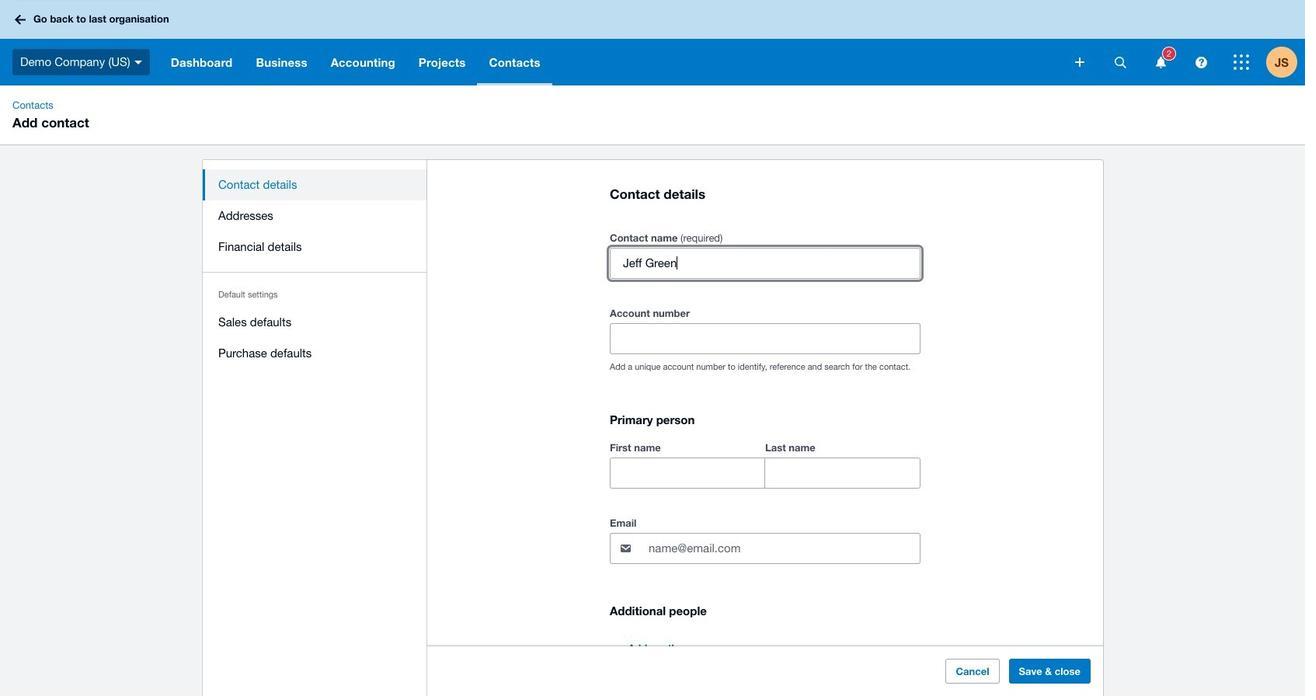 Task type: vqa. For each thing, say whether or not it's contained in the screenshot.
svg image
yes



Task type: locate. For each thing, give the bounding box(es) containing it.
svg image
[[15, 14, 26, 24], [1234, 54, 1250, 70], [1115, 56, 1127, 68]]

svg image
[[1156, 56, 1166, 68], [1196, 56, 1207, 68], [1076, 58, 1085, 67], [134, 60, 142, 64]]

menu
[[203, 160, 427, 378]]

1 horizontal spatial svg image
[[1115, 56, 1127, 68]]

name@email.com text field
[[647, 534, 920, 564]]

group
[[610, 439, 921, 489]]

banner
[[0, 0, 1306, 85]]

None field
[[611, 324, 920, 354], [611, 459, 765, 488], [766, 459, 920, 488], [611, 324, 920, 354], [611, 459, 765, 488], [766, 459, 920, 488]]

2 horizontal spatial svg image
[[1234, 54, 1250, 70]]



Task type: describe. For each thing, give the bounding box(es) containing it.
A business or person's name field
[[611, 249, 920, 278]]

0 horizontal spatial svg image
[[15, 14, 26, 24]]



